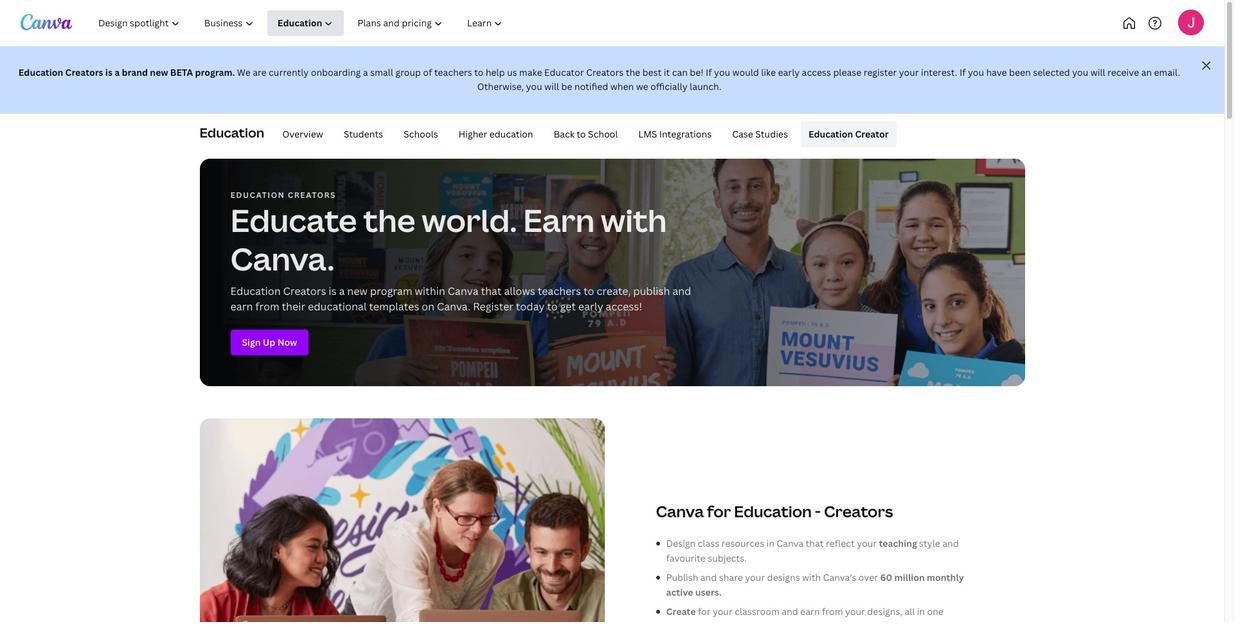 Task type: locate. For each thing, give the bounding box(es) containing it.
share
[[719, 572, 743, 584]]

0 vertical spatial from
[[255, 299, 279, 314]]

that up register
[[481, 284, 501, 298]]

their
[[282, 299, 305, 314]]

is
[[105, 66, 112, 78], [329, 284, 336, 298]]

1 horizontal spatial is
[[329, 284, 336, 298]]

0 horizontal spatial canva
[[448, 284, 478, 298]]

0 vertical spatial for
[[707, 501, 731, 522]]

education creators educate the world. earn with canva. education creators is a new program within canva that allows teachers to create, publish and earn from their educational templates on canva. register today to get early access!
[[230, 189, 691, 314]]

education creator link
[[801, 121, 896, 147]]

new up educational
[[347, 284, 368, 298]]

an
[[1141, 66, 1152, 78]]

1 vertical spatial is
[[329, 284, 336, 298]]

higher education
[[459, 128, 533, 140]]

to left help
[[474, 66, 483, 78]]

education collab image
[[200, 418, 604, 622]]

canva. up their
[[230, 238, 334, 279]]

1 horizontal spatial canva
[[656, 501, 704, 522]]

creators down overview link
[[288, 189, 336, 200]]

onboarding
[[311, 66, 361, 78]]

early right get
[[578, 299, 603, 314]]

on
[[422, 299, 434, 314]]

teachers inside education creators is a brand new beta program. we are currently onboarding a small group of teachers to help us make educator creators the best it can be! if you would like early access please register your interest. if you have been selected you will receive an email. otherwise, you will be notified when we officially launch.
[[434, 66, 472, 78]]

the
[[626, 66, 640, 78], [363, 199, 415, 241]]

0 vertical spatial that
[[481, 284, 501, 298]]

subjects.
[[708, 552, 747, 564]]

1 horizontal spatial the
[[626, 66, 640, 78]]

it
[[664, 66, 670, 78]]

register
[[864, 66, 897, 78]]

education for education creators is a brand new beta program. we are currently onboarding a small group of teachers to help us make educator creators the best it can be! if you would like early access please register your interest. if you have been selected you will receive an email. otherwise, you will be notified when we officially launch.
[[18, 66, 63, 78]]

have
[[986, 66, 1007, 78]]

teaching
[[879, 538, 917, 550]]

all
[[905, 605, 915, 618]]

menu bar
[[269, 121, 896, 147]]

educator
[[544, 66, 584, 78]]

in right all
[[917, 605, 925, 618]]

your
[[899, 66, 919, 78], [857, 538, 877, 550], [745, 572, 765, 584], [713, 605, 733, 618], [845, 605, 865, 618]]

interest.
[[921, 66, 957, 78]]

a left the brand at left
[[115, 66, 120, 78]]

we
[[636, 81, 648, 93]]

0 horizontal spatial early
[[578, 299, 603, 314]]

0 vertical spatial the
[[626, 66, 640, 78]]

that
[[481, 284, 501, 298], [806, 538, 824, 550]]

0 horizontal spatial will
[[544, 81, 559, 93]]

would
[[732, 66, 759, 78]]

for up platform!
[[698, 605, 711, 618]]

you right selected
[[1072, 66, 1088, 78]]

make
[[519, 66, 542, 78]]

2 horizontal spatial canva
[[777, 538, 804, 550]]

earn inside for your classroom and earn from your designs, all in one platform!
[[800, 605, 820, 618]]

0 vertical spatial teachers
[[434, 66, 472, 78]]

0 horizontal spatial earn
[[230, 299, 253, 314]]

education inside education creators is a brand new beta program. we are currently onboarding a small group of teachers to help us make educator creators the best it can be! if you would like early access please register your interest. if you have been selected you will receive an email. otherwise, you will be notified when we officially launch.
[[18, 66, 63, 78]]

a up educational
[[339, 284, 345, 298]]

to
[[474, 66, 483, 78], [577, 128, 586, 140], [584, 284, 594, 298], [547, 299, 558, 314]]

style and favourite subjects.
[[666, 538, 959, 564]]

teachers up get
[[538, 284, 581, 298]]

like
[[761, 66, 776, 78]]

early inside education creators is a brand new beta program. we are currently onboarding a small group of teachers to help us make educator creators the best it can be! if you would like early access please register your interest. if you have been selected you will receive an email. otherwise, you will be notified when we officially launch.
[[778, 66, 800, 78]]

for
[[707, 501, 731, 522], [698, 605, 711, 618]]

to inside education creators is a brand new beta program. we are currently onboarding a small group of teachers to help us make educator creators the best it can be! if you would like early access please register your interest. if you have been selected you will receive an email. otherwise, you will be notified when we officially launch.
[[474, 66, 483, 78]]

1 vertical spatial that
[[806, 538, 824, 550]]

1 horizontal spatial new
[[347, 284, 368, 298]]

and right classroom
[[782, 605, 798, 618]]

you
[[714, 66, 730, 78], [968, 66, 984, 78], [1072, 66, 1088, 78], [526, 81, 542, 93]]

access
[[802, 66, 831, 78]]

a
[[115, 66, 120, 78], [363, 66, 368, 78], [339, 284, 345, 298]]

0 vertical spatial new
[[150, 66, 168, 78]]

your left designs,
[[845, 605, 865, 618]]

0 vertical spatial earn
[[230, 299, 253, 314]]

if right be!
[[706, 66, 712, 78]]

teachers
[[434, 66, 472, 78], [538, 284, 581, 298]]

allows
[[504, 284, 535, 298]]

1 vertical spatial canva.
[[437, 299, 471, 314]]

from inside education creators educate the world. earn with canva. education creators is a new program within canva that allows teachers to create, publish and earn from their educational templates on canva. register today to get early access!
[[255, 299, 279, 314]]

higher
[[459, 128, 487, 140]]

1 horizontal spatial from
[[822, 605, 843, 618]]

can
[[672, 66, 688, 78]]

please
[[833, 66, 861, 78]]

educational
[[308, 299, 367, 314]]

creators up notified
[[586, 66, 624, 78]]

you down make
[[526, 81, 542, 93]]

1 vertical spatial for
[[698, 605, 711, 618]]

if right interest.
[[960, 66, 966, 78]]

0 horizontal spatial teachers
[[434, 66, 472, 78]]

and right style
[[942, 538, 959, 550]]

0 horizontal spatial in
[[766, 538, 774, 550]]

0 horizontal spatial canva.
[[230, 238, 334, 279]]

0 vertical spatial canva.
[[230, 238, 334, 279]]

canva up design
[[656, 501, 704, 522]]

program
[[370, 284, 412, 298]]

0 vertical spatial in
[[766, 538, 774, 550]]

2 horizontal spatial a
[[363, 66, 368, 78]]

register
[[473, 299, 513, 314]]

1 vertical spatial canva
[[656, 501, 704, 522]]

60 million monthly active users.
[[666, 572, 964, 598]]

1 horizontal spatial a
[[339, 284, 345, 298]]

creators up reflect
[[824, 501, 893, 522]]

in
[[766, 538, 774, 550], [917, 605, 925, 618]]

early
[[778, 66, 800, 78], [578, 299, 603, 314]]

education for education
[[200, 124, 264, 141]]

and inside for your classroom and earn from your designs, all in one platform!
[[782, 605, 798, 618]]

earn
[[523, 199, 595, 241]]

receive
[[1107, 66, 1139, 78]]

for up class
[[707, 501, 731, 522]]

new left beta
[[150, 66, 168, 78]]

from down 60 million monthly active users.
[[822, 605, 843, 618]]

classroom
[[735, 605, 779, 618]]

to right back
[[577, 128, 586, 140]]

and right 'publish' in the top right of the page
[[672, 284, 691, 298]]

teachers right of
[[434, 66, 472, 78]]

new
[[150, 66, 168, 78], [347, 284, 368, 298]]

your right register
[[899, 66, 919, 78]]

a left small
[[363, 66, 368, 78]]

earn
[[230, 299, 253, 314], [800, 605, 820, 618]]

1 horizontal spatial if
[[960, 66, 966, 78]]

1 horizontal spatial teachers
[[538, 284, 581, 298]]

in inside for your classroom and earn from your designs, all in one platform!
[[917, 605, 925, 618]]

million
[[894, 572, 925, 584]]

in right the resources
[[766, 538, 774, 550]]

teachers inside education creators educate the world. earn with canva. education creators is a new program within canva that allows teachers to create, publish and earn from their educational templates on canva. register today to get early access!
[[538, 284, 581, 298]]

0 horizontal spatial the
[[363, 199, 415, 241]]

is left the brand at left
[[105, 66, 112, 78]]

to inside menu bar
[[577, 128, 586, 140]]

and up "users."
[[700, 572, 717, 584]]

2 vertical spatial canva
[[777, 538, 804, 550]]

1 vertical spatial early
[[578, 299, 603, 314]]

1 vertical spatial the
[[363, 199, 415, 241]]

will left receive
[[1091, 66, 1105, 78]]

from left their
[[255, 299, 279, 314]]

1 horizontal spatial that
[[806, 538, 824, 550]]

will left the be
[[544, 81, 559, 93]]

designs,
[[867, 605, 902, 618]]

0 horizontal spatial with
[[601, 199, 667, 241]]

0 horizontal spatial that
[[481, 284, 501, 298]]

1 vertical spatial new
[[347, 284, 368, 298]]

from inside for your classroom and earn from your designs, all in one platform!
[[822, 605, 843, 618]]

creators
[[65, 66, 103, 78], [586, 66, 624, 78], [288, 189, 336, 200], [283, 284, 326, 298], [824, 501, 893, 522]]

your right reflect
[[857, 538, 877, 550]]

is inside education creators is a brand new beta program. we are currently onboarding a small group of teachers to help us make educator creators the best it can be! if you would like early access please register your interest. if you have been selected you will receive an email. otherwise, you will be notified when we officially launch.
[[105, 66, 112, 78]]

1 horizontal spatial in
[[917, 605, 925, 618]]

1 vertical spatial earn
[[800, 605, 820, 618]]

your right share
[[745, 572, 765, 584]]

1 horizontal spatial early
[[778, 66, 800, 78]]

best
[[642, 66, 662, 78]]

earn left their
[[230, 299, 253, 314]]

0 vertical spatial with
[[601, 199, 667, 241]]

canva right within in the top left of the page
[[448, 284, 478, 298]]

top level navigation element
[[87, 10, 558, 36]]

earn down 60 million monthly active users.
[[800, 605, 820, 618]]

a inside education creators educate the world. earn with canva. education creators is a new program within canva that allows teachers to create, publish and earn from their educational templates on canva. register today to get early access!
[[339, 284, 345, 298]]

1 horizontal spatial earn
[[800, 605, 820, 618]]

0 vertical spatial early
[[778, 66, 800, 78]]

are
[[253, 66, 267, 78]]

canva for education - creators
[[656, 501, 893, 522]]

launch.
[[690, 81, 721, 93]]

canva. right on
[[437, 299, 471, 314]]

is up educational
[[329, 284, 336, 298]]

you left have
[[968, 66, 984, 78]]

lms integrations
[[638, 128, 712, 140]]

menu bar containing overview
[[269, 121, 896, 147]]

1 vertical spatial in
[[917, 605, 925, 618]]

and inside education creators educate the world. earn with canva. education creators is a new program within canva that allows teachers to create, publish and earn from their educational templates on canva. register today to get early access!
[[672, 284, 691, 298]]

0 vertical spatial canva
[[448, 284, 478, 298]]

0 vertical spatial is
[[105, 66, 112, 78]]

0 horizontal spatial from
[[255, 299, 279, 314]]

1 vertical spatial from
[[822, 605, 843, 618]]

that inside education creators educate the world. earn with canva. education creators is a new program within canva that allows teachers to create, publish and earn from their educational templates on canva. register today to get early access!
[[481, 284, 501, 298]]

0 horizontal spatial new
[[150, 66, 168, 78]]

early right like on the right top
[[778, 66, 800, 78]]

to left create,
[[584, 284, 594, 298]]

creators up their
[[283, 284, 326, 298]]

students
[[344, 128, 383, 140]]

designs
[[767, 572, 800, 584]]

for your classroom and earn from your designs, all in one platform!
[[666, 605, 943, 622]]

design
[[666, 538, 696, 550]]

1 vertical spatial teachers
[[538, 284, 581, 298]]

canva
[[448, 284, 478, 298], [656, 501, 704, 522], [777, 538, 804, 550]]

canva up the designs
[[777, 538, 804, 550]]

canva.
[[230, 238, 334, 279], [437, 299, 471, 314]]

overview link
[[275, 121, 331, 147]]

0 vertical spatial will
[[1091, 66, 1105, 78]]

that left reflect
[[806, 538, 824, 550]]

0 horizontal spatial if
[[706, 66, 712, 78]]

0 horizontal spatial is
[[105, 66, 112, 78]]

0 horizontal spatial a
[[115, 66, 120, 78]]

1 horizontal spatial with
[[802, 572, 821, 584]]

we
[[237, 66, 250, 78]]



Task type: describe. For each thing, give the bounding box(es) containing it.
selected
[[1033, 66, 1070, 78]]

small
[[370, 66, 393, 78]]

get
[[560, 299, 576, 314]]

you up launch.
[[714, 66, 730, 78]]

schools link
[[396, 121, 446, 147]]

case studies link
[[724, 121, 796, 147]]

publish
[[633, 284, 670, 298]]

education for education creator
[[809, 128, 853, 140]]

access!
[[606, 299, 642, 314]]

education creator
[[809, 128, 889, 140]]

and inside style and favourite subjects.
[[942, 538, 959, 550]]

2 if from the left
[[960, 66, 966, 78]]

1 horizontal spatial canva.
[[437, 299, 471, 314]]

been
[[1009, 66, 1031, 78]]

overview
[[282, 128, 323, 140]]

users.
[[695, 586, 721, 598]]

studies
[[755, 128, 788, 140]]

one
[[927, 605, 943, 618]]

schools
[[404, 128, 438, 140]]

monthly
[[927, 572, 964, 584]]

creator
[[855, 128, 889, 140]]

your inside education creators is a brand new beta program. we are currently onboarding a small group of teachers to help us make educator creators the best it can be! if you would like early access please register your interest. if you have been selected you will receive an email. otherwise, you will be notified when we officially launch.
[[899, 66, 919, 78]]

with inside education creators educate the world. earn with canva. education creators is a new program within canva that allows teachers to create, publish and earn from their educational templates on canva. register today to get early access!
[[601, 199, 667, 241]]

early inside education creators educate the world. earn with canva. education creators is a new program within canva that allows teachers to create, publish and earn from their educational templates on canva. register today to get early access!
[[578, 299, 603, 314]]

world.
[[422, 199, 517, 241]]

for inside for your classroom and earn from your designs, all in one platform!
[[698, 605, 711, 618]]

education creators is a brand new beta program. we are currently onboarding a small group of teachers to help us make educator creators the best it can be! if you would like early access please register your interest. if you have been selected you will receive an email. otherwise, you will be notified when we officially launch.
[[18, 66, 1180, 93]]

the inside education creators is a brand new beta program. we are currently onboarding a small group of teachers to help us make educator creators the best it can be! if you would like early access please register your interest. if you have been selected you will receive an email. otherwise, you will be notified when we officially launch.
[[626, 66, 640, 78]]

1 vertical spatial with
[[802, 572, 821, 584]]

active
[[666, 586, 693, 598]]

otherwise,
[[477, 81, 524, 93]]

within
[[415, 284, 445, 298]]

back
[[554, 128, 574, 140]]

1 horizontal spatial will
[[1091, 66, 1105, 78]]

create,
[[597, 284, 631, 298]]

canva inside education creators educate the world. earn with canva. education creators is a new program within canva that allows teachers to create, publish and earn from their educational templates on canva. register today to get early access!
[[448, 284, 478, 298]]

email.
[[1154, 66, 1180, 78]]

beta
[[170, 66, 193, 78]]

us
[[507, 66, 517, 78]]

officially
[[650, 81, 687, 93]]

favourite
[[666, 552, 706, 564]]

publish
[[666, 572, 698, 584]]

1 vertical spatial will
[[544, 81, 559, 93]]

lms integrations link
[[631, 121, 719, 147]]

-
[[815, 501, 821, 522]]

design class resources in canva that reflect your teaching
[[666, 538, 919, 550]]

publish and share your designs with canva's over
[[666, 572, 880, 584]]

education
[[489, 128, 533, 140]]

case studies
[[732, 128, 788, 140]]

currently
[[269, 66, 309, 78]]

the inside education creators educate the world. earn with canva. education creators is a new program within canva that allows teachers to create, publish and earn from their educational templates on canva. register today to get early access!
[[363, 199, 415, 241]]

today
[[516, 299, 545, 314]]

school
[[588, 128, 618, 140]]

templates
[[369, 299, 419, 314]]

is inside education creators educate the world. earn with canva. education creators is a new program within canva that allows teachers to create, publish and earn from their educational templates on canva. register today to get early access!
[[329, 284, 336, 298]]

new inside education creators is a brand new beta program. we are currently onboarding a small group of teachers to help us make educator creators the best it can be! if you would like early access please register your interest. if you have been selected you will receive an email. otherwise, you will be notified when we officially launch.
[[150, 66, 168, 78]]

help
[[486, 66, 505, 78]]

program.
[[195, 66, 235, 78]]

when
[[610, 81, 634, 93]]

students link
[[336, 121, 391, 147]]

earn inside education creators educate the world. earn with canva. education creators is a new program within canva that allows teachers to create, publish and earn from their educational templates on canva. register today to get early access!
[[230, 299, 253, 314]]

class
[[698, 538, 719, 550]]

brand
[[122, 66, 148, 78]]

integrations
[[659, 128, 712, 140]]

reflect
[[826, 538, 855, 550]]

notified
[[574, 81, 608, 93]]

back to school link
[[546, 121, 626, 147]]

create
[[666, 605, 698, 618]]

education for education creators educate the world. earn with canva. education creators is a new program within canva that allows teachers to create, publish and earn from their educational templates on canva. register today to get early access!
[[230, 189, 285, 200]]

of
[[423, 66, 432, 78]]

group
[[395, 66, 421, 78]]

canva's
[[823, 572, 856, 584]]

lms
[[638, 128, 657, 140]]

your down "users."
[[713, 605, 733, 618]]

creators left the brand at left
[[65, 66, 103, 78]]

resources
[[722, 538, 764, 550]]

over
[[859, 572, 878, 584]]

back to school
[[554, 128, 618, 140]]

new inside education creators educate the world. earn with canva. education creators is a new program within canva that allows teachers to create, publish and earn from their educational templates on canva. register today to get early access!
[[347, 284, 368, 298]]

1 if from the left
[[706, 66, 712, 78]]

case
[[732, 128, 753, 140]]

be
[[561, 81, 572, 93]]

60
[[880, 572, 892, 584]]

higher education link
[[451, 121, 541, 147]]

platform!
[[666, 620, 707, 622]]

to left get
[[547, 299, 558, 314]]



Task type: vqa. For each thing, say whether or not it's contained in the screenshot.
left is
yes



